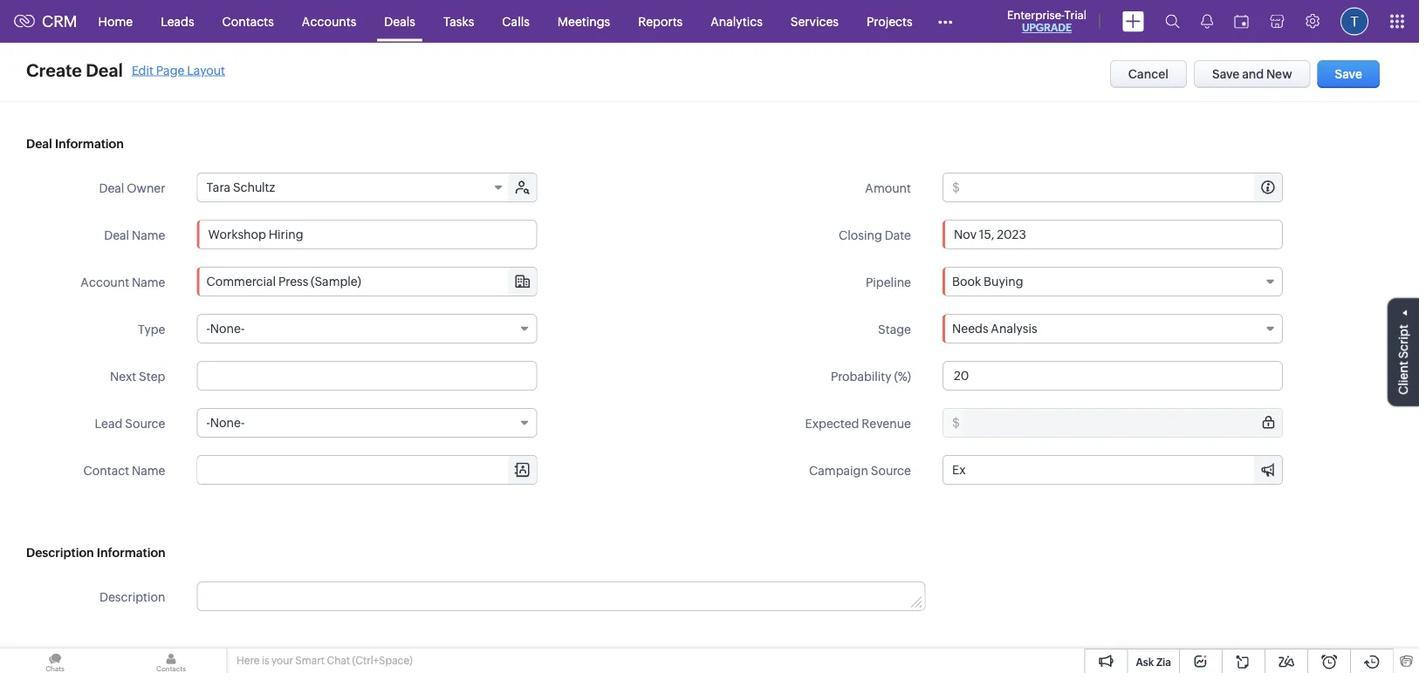 Task type: locate. For each thing, give the bounding box(es) containing it.
$ for amount
[[952, 181, 960, 195]]

save for save
[[1335, 67, 1362, 81]]

name right the account
[[132, 275, 165, 289]]

projects
[[867, 14, 913, 28]]

0 vertical spatial description
[[26, 546, 94, 560]]

edit page layout link
[[132, 63, 225, 77]]

crm link
[[14, 12, 77, 30]]

account name
[[81, 275, 165, 289]]

next step
[[110, 370, 165, 384]]

None field
[[198, 268, 536, 296], [198, 456, 536, 484], [944, 456, 1282, 484], [198, 268, 536, 296], [198, 456, 536, 484], [944, 456, 1282, 484]]

0 horizontal spatial source
[[125, 417, 165, 431]]

revenue
[[862, 417, 911, 431]]

smart
[[295, 656, 325, 667]]

meetings link
[[544, 0, 624, 42]]

signals image
[[1201, 14, 1213, 29]]

name for deal name
[[132, 228, 165, 242]]

-
[[206, 322, 210, 336], [206, 416, 210, 430]]

closing date
[[839, 228, 911, 242]]

- for lead source
[[206, 416, 210, 430]]

none-
[[210, 322, 245, 336], [210, 416, 245, 430]]

$
[[952, 181, 960, 195], [952, 416, 960, 430]]

2 $ from the top
[[952, 416, 960, 430]]

create
[[26, 60, 82, 80]]

1 horizontal spatial description
[[99, 590, 165, 604]]

$ right amount
[[952, 181, 960, 195]]

1 -none- field from the top
[[197, 314, 537, 344]]

services link
[[777, 0, 853, 42]]

probability (%)
[[831, 370, 911, 384]]

new
[[1267, 67, 1292, 81]]

0 vertical spatial information
[[55, 137, 124, 151]]

2 -none- field from the top
[[197, 408, 537, 438]]

expected
[[805, 417, 859, 431]]

contact name
[[83, 464, 165, 478]]

analytics
[[711, 14, 763, 28]]

chats image
[[0, 649, 110, 674]]

save left and
[[1212, 67, 1240, 81]]

description
[[26, 546, 94, 560], [99, 590, 165, 604]]

0 horizontal spatial save
[[1212, 67, 1240, 81]]

1 vertical spatial $
[[952, 416, 960, 430]]

deal down create
[[26, 137, 52, 151]]

save down the profile icon
[[1335, 67, 1362, 81]]

deal left owner
[[99, 181, 124, 195]]

ask zia
[[1136, 657, 1171, 669]]

information up deal owner
[[55, 137, 124, 151]]

source for campaign source
[[871, 464, 911, 478]]

1 vertical spatial -none-
[[206, 416, 245, 430]]

name for contact name
[[132, 464, 165, 478]]

enterprise-trial upgrade
[[1007, 8, 1087, 34]]

1 vertical spatial none-
[[210, 416, 245, 430]]

reports link
[[624, 0, 697, 42]]

analytics link
[[697, 0, 777, 42]]

2 vertical spatial name
[[132, 464, 165, 478]]

name down owner
[[132, 228, 165, 242]]

1 -none- from the top
[[206, 322, 245, 336]]

home
[[98, 14, 133, 28]]

1 $ from the top
[[952, 181, 960, 195]]

name right contact
[[132, 464, 165, 478]]

source down revenue at the bottom of page
[[871, 464, 911, 478]]

1 name from the top
[[132, 228, 165, 242]]

contacts link
[[208, 0, 288, 42]]

$ right revenue at the bottom of page
[[952, 416, 960, 430]]

0 vertical spatial -
[[206, 322, 210, 336]]

source
[[125, 417, 165, 431], [871, 464, 911, 478]]

ask
[[1136, 657, 1154, 669]]

-None- field
[[197, 314, 537, 344], [197, 408, 537, 438]]

edit
[[132, 63, 154, 77]]

home link
[[84, 0, 147, 42]]

search image
[[1165, 14, 1180, 29]]

(ctrl+space)
[[352, 656, 413, 667]]

0 vertical spatial source
[[125, 417, 165, 431]]

-none- for type
[[206, 322, 245, 336]]

create menu element
[[1112, 0, 1155, 42]]

deal name
[[104, 228, 165, 242]]

book buying
[[952, 275, 1024, 289]]

Book Buying field
[[943, 267, 1283, 297]]

1 horizontal spatial source
[[871, 464, 911, 478]]

2 save from the left
[[1335, 67, 1362, 81]]

0 horizontal spatial description
[[26, 546, 94, 560]]

accounts link
[[288, 0, 370, 42]]

0 vertical spatial name
[[132, 228, 165, 242]]

name
[[132, 228, 165, 242], [132, 275, 165, 289], [132, 464, 165, 478]]

contacts image
[[116, 649, 226, 674]]

crm
[[42, 12, 77, 30]]

0 vertical spatial -none-
[[206, 322, 245, 336]]

2 -none- from the top
[[206, 416, 245, 430]]

1 vertical spatial information
[[97, 546, 166, 560]]

- right type
[[206, 322, 210, 336]]

1 horizontal spatial save
[[1335, 67, 1362, 81]]

2 - from the top
[[206, 416, 210, 430]]

expected revenue
[[805, 417, 911, 431]]

book
[[952, 275, 981, 289]]

1 vertical spatial -
[[206, 416, 210, 430]]

0 vertical spatial none-
[[210, 322, 245, 336]]

- right lead source
[[206, 416, 210, 430]]

2 name from the top
[[132, 275, 165, 289]]

-none- field for type
[[197, 314, 537, 344]]

0 vertical spatial -none- field
[[197, 314, 537, 344]]

pipeline
[[866, 275, 911, 289]]

lead
[[95, 417, 123, 431]]

1 save from the left
[[1212, 67, 1240, 81]]

closing
[[839, 228, 882, 242]]

none- for lead source
[[210, 416, 245, 430]]

here is your smart chat (ctrl+space)
[[237, 656, 413, 667]]

tasks
[[443, 14, 474, 28]]

tara schultz
[[206, 181, 275, 195]]

type
[[138, 323, 165, 336]]

1 vertical spatial source
[[871, 464, 911, 478]]

leads link
[[147, 0, 208, 42]]

create deal edit page layout
[[26, 60, 225, 80]]

page
[[156, 63, 185, 77]]

create menu image
[[1122, 11, 1144, 32]]

None text field
[[963, 174, 1282, 202], [197, 220, 537, 250], [197, 361, 537, 391], [963, 174, 1282, 202], [197, 220, 537, 250], [197, 361, 537, 391]]

1 vertical spatial name
[[132, 275, 165, 289]]

deal
[[86, 60, 123, 80], [26, 137, 52, 151], [99, 181, 124, 195], [104, 228, 129, 242]]

0 vertical spatial $
[[952, 181, 960, 195]]

2 none- from the top
[[210, 416, 245, 430]]

layout
[[187, 63, 225, 77]]

-none-
[[206, 322, 245, 336], [206, 416, 245, 430]]

buying
[[984, 275, 1024, 289]]

-none- field for lead source
[[197, 408, 537, 438]]

1 vertical spatial description
[[99, 590, 165, 604]]

information
[[55, 137, 124, 151], [97, 546, 166, 560]]

information for description information
[[97, 546, 166, 560]]

save
[[1212, 67, 1240, 81], [1335, 67, 1362, 81]]

1 - from the top
[[206, 322, 210, 336]]

deal up account name
[[104, 228, 129, 242]]

source right lead
[[125, 417, 165, 431]]

zia
[[1156, 657, 1171, 669]]

None text field
[[198, 268, 536, 296], [943, 361, 1283, 391], [963, 409, 1282, 437], [198, 456, 536, 484], [944, 456, 1282, 484], [198, 583, 925, 611], [198, 268, 536, 296], [943, 361, 1283, 391], [963, 409, 1282, 437], [198, 456, 536, 484], [944, 456, 1282, 484], [198, 583, 925, 611]]

1 none- from the top
[[210, 322, 245, 336]]

needs analysis
[[952, 322, 1037, 336]]

signals element
[[1191, 0, 1224, 43]]

contact
[[83, 464, 129, 478]]

description information
[[26, 546, 166, 560]]

analysis
[[991, 322, 1037, 336]]

1 vertical spatial -none- field
[[197, 408, 537, 438]]

3 name from the top
[[132, 464, 165, 478]]

information down contact name
[[97, 546, 166, 560]]

next
[[110, 370, 136, 384]]



Task type: describe. For each thing, give the bounding box(es) containing it.
upgrade
[[1022, 22, 1072, 34]]

none- for type
[[210, 322, 245, 336]]

cancel
[[1128, 67, 1169, 81]]

stage
[[878, 323, 911, 336]]

campaign
[[809, 464, 868, 478]]

calendar image
[[1234, 14, 1249, 28]]

amount
[[865, 181, 911, 195]]

trial
[[1065, 8, 1087, 21]]

save for save and new
[[1212, 67, 1240, 81]]

profile image
[[1341, 7, 1369, 35]]

owner
[[127, 181, 165, 195]]

deal for deal information
[[26, 137, 52, 151]]

save and new button
[[1194, 60, 1311, 88]]

your
[[271, 656, 293, 667]]

deal for deal owner
[[99, 181, 124, 195]]

search element
[[1155, 0, 1191, 43]]

deal information
[[26, 137, 124, 151]]

enterprise-
[[1007, 8, 1065, 21]]

meetings
[[558, 14, 610, 28]]

tara
[[206, 181, 231, 195]]

deal owner
[[99, 181, 165, 195]]

and
[[1242, 67, 1264, 81]]

here
[[237, 656, 260, 667]]

description for description information
[[26, 546, 94, 560]]

deals link
[[370, 0, 429, 42]]

step
[[139, 370, 165, 384]]

account
[[81, 275, 129, 289]]

reports
[[638, 14, 683, 28]]

lead source
[[95, 417, 165, 431]]

save and new
[[1212, 67, 1292, 81]]

Tara Schultz field
[[198, 174, 510, 202]]

chat
[[327, 656, 350, 667]]

accounts
[[302, 14, 356, 28]]

deal for deal name
[[104, 228, 129, 242]]

client script
[[1397, 325, 1411, 395]]

contacts
[[222, 14, 274, 28]]

projects link
[[853, 0, 927, 42]]

calls link
[[488, 0, 544, 42]]

MMM D, YYYY text field
[[943, 220, 1283, 250]]

Other Modules field
[[927, 7, 964, 35]]

deal left edit at left
[[86, 60, 123, 80]]

information for deal information
[[55, 137, 124, 151]]

probability
[[831, 370, 892, 384]]

save button
[[1318, 60, 1380, 88]]

source for lead source
[[125, 417, 165, 431]]

services
[[791, 14, 839, 28]]

$ for expected revenue
[[952, 416, 960, 430]]

is
[[262, 656, 269, 667]]

leads
[[161, 14, 194, 28]]

script
[[1397, 325, 1411, 359]]

name for account name
[[132, 275, 165, 289]]

calls
[[502, 14, 530, 28]]

Needs Analysis field
[[943, 314, 1283, 344]]

cancel button
[[1110, 60, 1187, 88]]

description for description
[[99, 590, 165, 604]]

(%)
[[894, 370, 911, 384]]

deals
[[384, 14, 415, 28]]

schultz
[[233, 181, 275, 195]]

date
[[885, 228, 911, 242]]

-none- for lead source
[[206, 416, 245, 430]]

client
[[1397, 362, 1411, 395]]

needs
[[952, 322, 989, 336]]

tasks link
[[429, 0, 488, 42]]

campaign source
[[809, 464, 911, 478]]

profile element
[[1330, 0, 1379, 42]]

- for type
[[206, 322, 210, 336]]



Task type: vqa. For each thing, say whether or not it's contained in the screenshot.
TARA SCHULTZ field
yes



